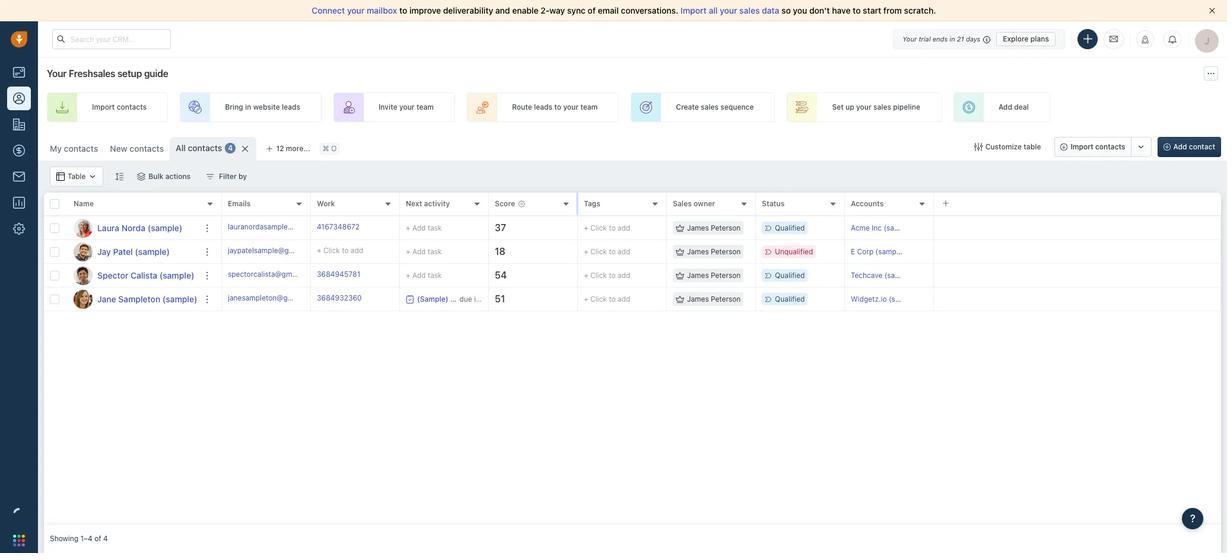 Task type: locate. For each thing, give the bounding box(es) containing it.
2 team from the left
[[580, 103, 598, 112]]

0 vertical spatial 4
[[228, 144, 233, 153]]

peterson for 54
[[711, 271, 741, 280]]

connect your mailbox link
[[312, 5, 399, 15]]

sales left pipeline
[[873, 103, 891, 112]]

1 cell from the top
[[934, 217, 1221, 240]]

of right sync
[[588, 5, 596, 15]]

click
[[590, 224, 607, 233], [323, 246, 340, 255], [590, 247, 607, 256], [590, 271, 607, 280], [590, 295, 607, 304]]

4 james peterson from the top
[[687, 295, 741, 304]]

0 horizontal spatial team
[[416, 103, 434, 112]]

2 james from the top
[[687, 247, 709, 256]]

your
[[903, 35, 917, 42], [47, 68, 67, 79]]

invite your team
[[379, 103, 434, 112]]

your left trial
[[903, 35, 917, 42]]

3 james peterson from the top
[[687, 271, 741, 280]]

(sample) right corp
[[876, 247, 905, 256]]

2 vertical spatial + add task
[[406, 271, 442, 280]]

0 vertical spatial of
[[588, 5, 596, 15]]

in left '21'
[[950, 35, 955, 42]]

1 vertical spatial import
[[92, 103, 115, 112]]

sales owner
[[673, 200, 715, 209]]

1 j image from the top
[[74, 242, 93, 261]]

4 right 1–4
[[103, 535, 108, 544]]

0 vertical spatial in
[[950, 35, 955, 42]]

your left freshsales
[[47, 68, 67, 79]]

up
[[846, 103, 854, 112]]

spectorcalista@gmail.com link
[[228, 269, 316, 282]]

+ click to add for 51
[[584, 295, 630, 304]]

email
[[598, 5, 619, 15]]

0 vertical spatial your
[[903, 35, 917, 42]]

set up your sales pipeline
[[832, 103, 920, 112]]

your right "all"
[[720, 5, 737, 15]]

2 + add task from the top
[[406, 247, 442, 256]]

add for 18
[[618, 247, 630, 256]]

container_wx8msf4aqz5i3rn1 image inside the "filter by" button
[[206, 173, 214, 181]]

1 vertical spatial import contacts
[[1071, 142, 1125, 151]]

sequence
[[720, 103, 754, 112]]

table
[[1024, 142, 1041, 151]]

2 task from the top
[[428, 247, 442, 256]]

leads right "website"
[[282, 103, 300, 112]]

0 horizontal spatial your
[[47, 68, 67, 79]]

1 horizontal spatial sales
[[739, 5, 760, 15]]

1 team from the left
[[416, 103, 434, 112]]

jaypatelsample@gmail.com
[[228, 246, 319, 255]]

3 + add task from the top
[[406, 271, 442, 280]]

2 james peterson from the top
[[687, 247, 741, 256]]

more...
[[286, 144, 310, 153]]

(sample) right calista
[[160, 270, 194, 280]]

customize table
[[985, 142, 1041, 151]]

your
[[347, 5, 365, 15], [720, 5, 737, 15], [399, 103, 415, 112], [563, 103, 578, 112], [856, 103, 872, 112]]

1 task from the top
[[428, 223, 442, 232]]

18
[[495, 246, 505, 257]]

3 james from the top
[[687, 271, 709, 280]]

plans
[[1031, 34, 1049, 43]]

0 horizontal spatial import contacts
[[92, 103, 147, 112]]

sampleton
[[118, 294, 160, 304]]

2 qualified from the top
[[775, 271, 805, 280]]

1 vertical spatial your
[[47, 68, 67, 79]]

press space to select this row. row containing 37
[[222, 217, 1221, 240]]

jay patel (sample)
[[97, 247, 170, 257]]

import
[[681, 5, 707, 15], [92, 103, 115, 112], [1071, 142, 1093, 151]]

0 vertical spatial import contacts
[[92, 103, 147, 112]]

leads right route
[[534, 103, 552, 112]]

sales
[[673, 200, 692, 209]]

0 vertical spatial task
[[428, 223, 442, 232]]

setup
[[117, 68, 142, 79]]

cell for 37
[[934, 217, 1221, 240]]

james peterson for 54
[[687, 271, 741, 280]]

1–4
[[80, 535, 92, 544]]

1 horizontal spatial your
[[903, 35, 917, 42]]

2 cell from the top
[[934, 240, 1221, 263]]

j image
[[74, 242, 93, 261], [74, 290, 93, 309]]

customize
[[985, 142, 1022, 151]]

acme
[[851, 224, 870, 233]]

1 vertical spatial task
[[428, 247, 442, 256]]

2 leads from the left
[[534, 103, 552, 112]]

1 james from the top
[[687, 224, 709, 233]]

press space to select this row. row containing jay patel (sample)
[[44, 240, 222, 264]]

(sample) right "sampleton"
[[162, 294, 197, 304]]

grid
[[44, 192, 1221, 525]]

container_wx8msf4aqz5i3rn1 image
[[974, 143, 982, 151], [89, 173, 97, 181], [676, 224, 684, 232], [406, 295, 414, 304], [676, 295, 684, 304]]

3 peterson from the top
[[711, 271, 741, 280]]

(sample) right inc
[[884, 224, 913, 233]]

showing 1–4 of 4
[[50, 535, 108, 544]]

james peterson for 37
[[687, 224, 741, 233]]

1 horizontal spatial in
[[950, 35, 955, 42]]

21
[[957, 35, 964, 42]]

my contacts button
[[44, 137, 104, 161], [50, 144, 98, 154]]

1 horizontal spatial of
[[588, 5, 596, 15]]

12
[[276, 144, 284, 153]]

0 vertical spatial j image
[[74, 242, 93, 261]]

1 + click to add from the top
[[584, 224, 630, 233]]

4 james from the top
[[687, 295, 709, 304]]

peterson for 18
[[711, 247, 741, 256]]

in
[[950, 35, 955, 42], [245, 103, 251, 112]]

2 horizontal spatial import
[[1071, 142, 1093, 151]]

(sample) up spector calista (sample)
[[135, 247, 170, 257]]

sync
[[567, 5, 586, 15]]

Search your CRM... text field
[[52, 29, 171, 49]]

qualified for 37
[[775, 224, 805, 233]]

0 horizontal spatial sales
[[701, 103, 719, 112]]

1 vertical spatial j image
[[74, 290, 93, 309]]

contacts
[[117, 103, 147, 112], [1095, 142, 1125, 151], [188, 143, 222, 153], [64, 144, 98, 154], [130, 144, 164, 154]]

jay patel (sample) link
[[97, 246, 170, 258]]

click for 54
[[590, 271, 607, 280]]

of right 1–4
[[94, 535, 101, 544]]

next activity
[[406, 200, 450, 209]]

row group containing laura norda (sample)
[[44, 217, 222, 312]]

1 horizontal spatial 4
[[228, 144, 233, 153]]

set up your sales pipeline link
[[787, 93, 942, 122]]

1 peterson from the top
[[711, 224, 741, 233]]

1 qualified from the top
[[775, 224, 805, 233]]

0 horizontal spatial of
[[94, 535, 101, 544]]

connect your mailbox to improve deliverability and enable 2-way sync of email conversations. import all your sales data so you don't have to start from scratch.
[[312, 5, 936, 15]]

3 + click to add from the top
[[584, 271, 630, 280]]

s image
[[74, 266, 93, 285]]

+ click to add
[[584, 224, 630, 233], [584, 247, 630, 256], [584, 271, 630, 280], [584, 295, 630, 304]]

task for 54
[[428, 271, 442, 280]]

to
[[399, 5, 407, 15], [853, 5, 861, 15], [554, 103, 561, 112], [609, 224, 616, 233], [342, 246, 349, 255], [609, 247, 616, 256], [609, 271, 616, 280], [609, 295, 616, 304]]

+
[[406, 223, 410, 232], [584, 224, 588, 233], [317, 246, 321, 255], [406, 247, 410, 256], [584, 247, 588, 256], [406, 271, 410, 280], [584, 271, 588, 280], [584, 295, 588, 304]]

task for 37
[[428, 223, 442, 232]]

import contacts for the import contacts link
[[92, 103, 147, 112]]

4 peterson from the top
[[711, 295, 741, 304]]

ends
[[933, 35, 948, 42]]

1 horizontal spatial import contacts
[[1071, 142, 1125, 151]]

your right route
[[563, 103, 578, 112]]

import left "all"
[[681, 5, 707, 15]]

invite your team link
[[333, 93, 455, 122]]

12 more... button
[[260, 141, 317, 157]]

1 horizontal spatial leads
[[534, 103, 552, 112]]

click for 18
[[590, 247, 607, 256]]

1 james peterson from the top
[[687, 224, 741, 233]]

add for 37
[[412, 223, 426, 232]]

spector calista (sample)
[[97, 270, 194, 280]]

import inside button
[[1071, 142, 1093, 151]]

(sample) for jane sampleton (sample)
[[162, 294, 197, 304]]

task
[[428, 223, 442, 232], [428, 247, 442, 256], [428, 271, 442, 280]]

0 horizontal spatial leads
[[282, 103, 300, 112]]

(sample) for acme inc (sample)
[[884, 224, 913, 233]]

name row
[[44, 193, 222, 217]]

task for 18
[[428, 247, 442, 256]]

james for 37
[[687, 224, 709, 233]]

what's new image
[[1141, 36, 1149, 44]]

filter
[[219, 172, 237, 181]]

j image left jay
[[74, 242, 93, 261]]

qualified
[[775, 224, 805, 233], [775, 271, 805, 280], [775, 295, 805, 304]]

4 up filter by
[[228, 144, 233, 153]]

jaypatelsample@gmail.com link
[[228, 246, 319, 258]]

1 + add task from the top
[[406, 223, 442, 232]]

import right table
[[1071, 142, 1093, 151]]

and
[[495, 5, 510, 15]]

in right bring
[[245, 103, 251, 112]]

sales left data
[[739, 5, 760, 15]]

accounts
[[851, 200, 884, 209]]

3684932360
[[317, 294, 362, 303]]

set
[[832, 103, 844, 112]]

janesampleton@gmail.com
[[228, 294, 318, 303]]

(sample)
[[148, 223, 182, 233], [884, 224, 913, 233], [135, 247, 170, 257], [876, 247, 905, 256], [160, 270, 194, 280], [884, 271, 914, 280], [162, 294, 197, 304], [889, 295, 918, 304]]

sales
[[739, 5, 760, 15], [701, 103, 719, 112], [873, 103, 891, 112]]

lauranordasample@gmail.com link
[[228, 222, 329, 234]]

1 vertical spatial qualified
[[775, 271, 805, 280]]

0 vertical spatial import
[[681, 5, 707, 15]]

contacts inside button
[[1095, 142, 1125, 151]]

trial
[[919, 35, 931, 42]]

new
[[110, 144, 127, 154]]

(sample) down name column header
[[148, 223, 182, 233]]

+ click to add for 18
[[584, 247, 630, 256]]

0 horizontal spatial import
[[92, 103, 115, 112]]

press space to select this row. row containing laura norda (sample)
[[44, 217, 222, 240]]

pipeline
[[893, 103, 920, 112]]

2 vertical spatial import
[[1071, 142, 1093, 151]]

sales right the create
[[701, 103, 719, 112]]

2 row group from the left
[[222, 217, 1221, 312]]

techcave (sample) link
[[851, 271, 914, 280]]

status
[[762, 200, 785, 209]]

widgetz.io
[[851, 295, 887, 304]]

cell
[[934, 217, 1221, 240], [934, 240, 1221, 263], [934, 264, 1221, 287], [934, 288, 1221, 311]]

container_wx8msf4aqz5i3rn1 image
[[56, 173, 65, 181], [137, 173, 146, 181], [206, 173, 214, 181], [676, 248, 684, 256], [676, 271, 684, 280]]

3 qualified from the top
[[775, 295, 805, 304]]

2 peterson from the top
[[711, 247, 741, 256]]

2 j image from the top
[[74, 290, 93, 309]]

your left mailbox
[[347, 5, 365, 15]]

1 horizontal spatial team
[[580, 103, 598, 112]]

import contacts group
[[1055, 137, 1151, 157]]

2 + click to add from the top
[[584, 247, 630, 256]]

press space to select this row. row containing 51
[[222, 288, 1221, 312]]

1 row group from the left
[[44, 217, 222, 312]]

1 horizontal spatial import
[[681, 5, 707, 15]]

3 task from the top
[[428, 271, 442, 280]]

jaypatelsample@gmail.com + click to add
[[228, 246, 363, 255]]

+ click to add for 54
[[584, 271, 630, 280]]

press space to select this row. row
[[44, 217, 222, 240], [222, 217, 1221, 240], [44, 240, 222, 264], [222, 240, 1221, 264], [44, 264, 222, 288], [222, 264, 1221, 288], [44, 288, 222, 312], [222, 288, 1221, 312]]

container_wx8msf4aqz5i3rn1 image for 'bulk actions' button
[[137, 173, 146, 181]]

row group
[[44, 217, 222, 312], [222, 217, 1221, 312]]

james for 51
[[687, 295, 709, 304]]

actions
[[165, 172, 191, 181]]

0 vertical spatial qualified
[[775, 224, 805, 233]]

4 + click to add from the top
[[584, 295, 630, 304]]

1 vertical spatial + add task
[[406, 247, 442, 256]]

import down your freshsales setup guide
[[92, 103, 115, 112]]

container_wx8msf4aqz5i3rn1 image inside 'bulk actions' button
[[137, 173, 146, 181]]

2 horizontal spatial sales
[[873, 103, 891, 112]]

2 vertical spatial task
[[428, 271, 442, 280]]

bring
[[225, 103, 243, 112]]

4 cell from the top
[[934, 288, 1221, 311]]

bring in website leads
[[225, 103, 300, 112]]

0 horizontal spatial 4
[[103, 535, 108, 544]]

connect
[[312, 5, 345, 15]]

work
[[317, 200, 335, 209]]

container_wx8msf4aqz5i3rn1 image inside customize table button
[[974, 143, 982, 151]]

0 horizontal spatial in
[[245, 103, 251, 112]]

2 vertical spatial qualified
[[775, 295, 805, 304]]

j image left jane
[[74, 290, 93, 309]]

3 cell from the top
[[934, 264, 1221, 287]]

j image for jane sampleton (sample)
[[74, 290, 93, 309]]

from
[[883, 5, 902, 15]]

acme inc (sample) link
[[851, 224, 913, 233]]

container_wx8msf4aqz5i3rn1 image inside table dropdown button
[[56, 173, 65, 181]]

⌘
[[323, 144, 329, 153]]

calista
[[131, 270, 157, 280]]

have
[[832, 5, 851, 15]]

1 vertical spatial in
[[245, 103, 251, 112]]

container_wx8msf4aqz5i3rn1 image inside table dropdown button
[[89, 173, 97, 181]]

import contacts inside button
[[1071, 142, 1125, 151]]

0 vertical spatial + add task
[[406, 223, 442, 232]]



Task type: describe. For each thing, give the bounding box(es) containing it.
send email image
[[1110, 34, 1118, 44]]

acme inc (sample)
[[851, 224, 913, 233]]

spectorcalista@gmail.com 3684945781
[[228, 270, 360, 279]]

1 leads from the left
[[282, 103, 300, 112]]

add for 54
[[618, 271, 630, 280]]

e corp (sample)
[[851, 247, 905, 256]]

emails
[[228, 200, 251, 209]]

your trial ends in 21 days
[[903, 35, 980, 42]]

way
[[549, 5, 565, 15]]

score
[[495, 200, 515, 209]]

1 vertical spatial of
[[94, 535, 101, 544]]

widgetz.io (sample) link
[[851, 295, 918, 304]]

filter by button
[[198, 167, 255, 187]]

press space to select this row. row containing spector calista (sample)
[[44, 264, 222, 288]]

import contacts for import contacts button
[[1071, 142, 1125, 151]]

cell for 51
[[934, 288, 1221, 311]]

route leads to your team
[[512, 103, 598, 112]]

press space to select this row. row containing 54
[[222, 264, 1221, 288]]

bulk actions
[[148, 172, 191, 181]]

add contact button
[[1157, 137, 1221, 157]]

import contacts link
[[47, 93, 168, 122]]

add for 51
[[618, 295, 630, 304]]

(sample) for laura norda (sample)
[[148, 223, 182, 233]]

row group containing 37
[[222, 217, 1221, 312]]

enable
[[512, 5, 538, 15]]

37
[[495, 223, 506, 233]]

conversations.
[[621, 5, 678, 15]]

o
[[331, 144, 337, 153]]

j image for jay patel (sample)
[[74, 242, 93, 261]]

+ click to add for 37
[[584, 224, 630, 233]]

freshworks switcher image
[[13, 535, 25, 547]]

name
[[74, 200, 94, 209]]

customize table button
[[966, 137, 1049, 157]]

deal
[[1014, 103, 1029, 112]]

import for import contacts button
[[1071, 142, 1093, 151]]

create
[[676, 103, 699, 112]]

norda
[[122, 223, 145, 233]]

all contacts link
[[176, 142, 222, 154]]

james for 54
[[687, 271, 709, 280]]

your right up in the top right of the page
[[856, 103, 872, 112]]

jane sampleton (sample)
[[97, 294, 197, 304]]

54
[[495, 270, 507, 281]]

add for 18
[[412, 247, 426, 256]]

qualified for 54
[[775, 271, 805, 280]]

all
[[709, 5, 718, 15]]

+ add task for 18
[[406, 247, 442, 256]]

your freshsales setup guide
[[47, 68, 168, 79]]

click for 51
[[590, 295, 607, 304]]

tags
[[584, 200, 600, 209]]

4 inside all contacts 4
[[228, 144, 233, 153]]

container_wx8msf4aqz5i3rn1 image for table dropdown button
[[56, 173, 65, 181]]

laura norda (sample)
[[97, 223, 182, 233]]

deliverability
[[443, 5, 493, 15]]

+ add task for 37
[[406, 223, 442, 232]]

days
[[966, 35, 980, 42]]

(sample) for e corp (sample)
[[876, 247, 905, 256]]

filter by
[[219, 172, 247, 181]]

laura norda (sample) link
[[97, 222, 182, 234]]

route
[[512, 103, 532, 112]]

l image
[[74, 219, 93, 238]]

4167348672 link
[[317, 222, 360, 234]]

container_wx8msf4aqz5i3rn1 image for the "filter by" button
[[206, 173, 214, 181]]

import contacts button
[[1055, 137, 1131, 157]]

all contacts 4
[[176, 143, 233, 153]]

(sample) for jay patel (sample)
[[135, 247, 170, 257]]

close image
[[1209, 8, 1215, 14]]

showing
[[50, 535, 78, 544]]

grid containing 37
[[44, 192, 1221, 525]]

name column header
[[68, 193, 222, 217]]

(sample) down techcave (sample) link
[[889, 295, 918, 304]]

bulk
[[148, 172, 163, 181]]

+ add task for 54
[[406, 271, 442, 280]]

add for 37
[[618, 224, 630, 233]]

style_myh0__igzzd8unmi image
[[115, 172, 124, 181]]

improve
[[409, 5, 441, 15]]

widgetz.io (sample)
[[851, 295, 918, 304]]

bulk actions button
[[130, 167, 198, 187]]

you
[[793, 5, 807, 15]]

1 vertical spatial 4
[[103, 535, 108, 544]]

invite
[[379, 103, 397, 112]]

james peterson for 18
[[687, 247, 741, 256]]

owner
[[694, 200, 715, 209]]

add contact
[[1173, 142, 1215, 151]]

guide
[[144, 68, 168, 79]]

3684945781 link
[[317, 269, 360, 282]]

by
[[239, 172, 247, 181]]

e corp (sample) link
[[851, 247, 905, 256]]

contact
[[1189, 142, 1215, 151]]

add inside 'button'
[[1173, 142, 1187, 151]]

explore
[[1003, 34, 1029, 43]]

website
[[253, 103, 280, 112]]

add for 54
[[412, 271, 426, 280]]

james peterson for 51
[[687, 295, 741, 304]]

cell for 54
[[934, 264, 1221, 287]]

(sample) for spector calista (sample)
[[160, 270, 194, 280]]

data
[[762, 5, 779, 15]]

mailbox
[[367, 5, 397, 15]]

explore plans link
[[996, 32, 1056, 46]]

qualified for 51
[[775, 295, 805, 304]]

click for 37
[[590, 224, 607, 233]]

add deal
[[999, 103, 1029, 112]]

next
[[406, 200, 422, 209]]

laura
[[97, 223, 119, 233]]

peterson for 51
[[711, 295, 741, 304]]

(sample) up widgetz.io (sample)
[[884, 271, 914, 280]]

your for your trial ends in 21 days
[[903, 35, 917, 42]]

your right the invite
[[399, 103, 415, 112]]

import all your sales data link
[[681, 5, 781, 15]]

my contacts
[[50, 144, 98, 154]]

⌘ o
[[323, 144, 337, 153]]

inc
[[872, 224, 882, 233]]

peterson for 37
[[711, 224, 741, 233]]

cell for 18
[[934, 240, 1221, 263]]

lauranordasample@gmail.com
[[228, 222, 329, 231]]

jay
[[97, 247, 111, 257]]

janesampleton@gmail.com 3684932360
[[228, 294, 362, 303]]

unqualified
[[775, 247, 813, 256]]

freshsales
[[69, 68, 115, 79]]

jane
[[97, 294, 116, 304]]

press space to select this row. row containing jane sampleton (sample)
[[44, 288, 222, 312]]

janesampleton@gmail.com link
[[228, 293, 318, 306]]

james for 18
[[687, 247, 709, 256]]

scratch.
[[904, 5, 936, 15]]

4167348672
[[317, 222, 360, 231]]

spectorcalista@gmail.com
[[228, 270, 316, 279]]

import for the import contacts link
[[92, 103, 115, 112]]

create sales sequence link
[[631, 93, 775, 122]]

new contacts
[[110, 144, 164, 154]]

your for your freshsales setup guide
[[47, 68, 67, 79]]

press space to select this row. row containing 18
[[222, 240, 1221, 264]]



Task type: vqa. For each thing, say whether or not it's contained in the screenshot.
Press SPACE to select this row. row containing 54
yes



